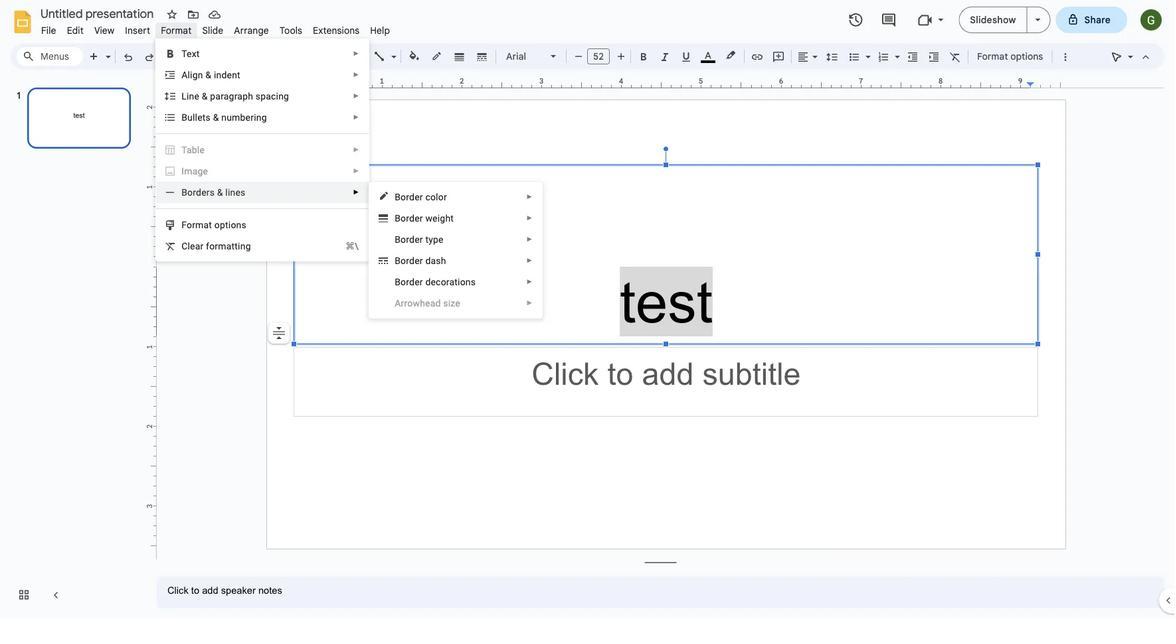 Task type: vqa. For each thing, say whether or not it's contained in the screenshot.


Task type: locate. For each thing, give the bounding box(es) containing it.
0 horizontal spatial options
[[215, 220, 246, 231]]

slide menu item
[[197, 23, 229, 38]]

paragraph
[[210, 91, 253, 102]]

format down slideshow button
[[977, 51, 1009, 62]]

⌘\
[[345, 241, 359, 252]]

menu item containing i
[[156, 161, 369, 182]]

spacing
[[256, 91, 289, 102]]

m
[[184, 166, 192, 177]]

1 horizontal spatial options
[[1011, 51, 1044, 62]]

highlight color image
[[724, 47, 738, 63]]

border decorations o element
[[395, 277, 480, 288]]

font list. arial selected. option
[[506, 47, 543, 66]]

option
[[268, 323, 290, 344]]

1 border from the top
[[395, 192, 423, 203]]

&
[[206, 69, 211, 80], [202, 91, 208, 102], [213, 112, 219, 123], [217, 187, 223, 198]]

lign
[[188, 69, 203, 80]]

h
[[420, 298, 425, 309]]

borders & lines q element
[[182, 187, 250, 198]]

align & indent a element
[[182, 69, 244, 80]]

menu item containing arrow
[[395, 297, 533, 310]]

1 horizontal spatial t
[[426, 234, 429, 245]]

main toolbar
[[82, 0, 1076, 516]]

text s element
[[182, 48, 204, 59]]

menu bar containing file
[[36, 17, 395, 39]]

► for text s element
[[353, 50, 360, 57]]

options
[[1011, 51, 1044, 62], [215, 220, 246, 231]]

1 vertical spatial t
[[426, 234, 429, 245]]

Star checkbox
[[163, 5, 181, 24]]

0 horizontal spatial format options
[[182, 220, 246, 231]]

file
[[41, 25, 56, 36]]

menu bar
[[36, 17, 395, 39]]

menu bar banner
[[0, 0, 1176, 620]]

2 border from the top
[[395, 213, 423, 224]]

border for border c olor
[[395, 192, 423, 203]]

d
[[409, 256, 415, 266]]

menu item
[[156, 161, 369, 182], [395, 297, 533, 310]]

format up lear
[[182, 220, 212, 231]]

application
[[0, 0, 1176, 620]]

border up d
[[395, 234, 423, 245]]

0 horizontal spatial t
[[203, 112, 206, 123]]

view
[[94, 25, 114, 36]]

olor
[[431, 192, 447, 203]]

options up right margin image
[[1011, 51, 1044, 62]]

arrange menu item
[[229, 23, 274, 38]]

format inside menu item
[[161, 25, 192, 36]]

1 vertical spatial border
[[395, 213, 423, 224]]

options up formatting
[[215, 220, 246, 231]]

► inside table menu item
[[353, 146, 360, 154]]

0 vertical spatial menu item
[[156, 161, 369, 182]]

t
[[203, 112, 206, 123], [426, 234, 429, 245]]

0 vertical spatial t
[[203, 112, 206, 123]]

1 vertical spatial format
[[977, 51, 1009, 62]]

start slideshow (⌘+enter) image
[[1036, 19, 1041, 21]]

0 vertical spatial border
[[395, 192, 423, 203]]

navigation
[[0, 75, 146, 620]]

0 vertical spatial options
[[1011, 51, 1044, 62]]

1 vertical spatial menu item
[[395, 297, 533, 310]]

shrink text on overflow image
[[270, 324, 288, 343]]

⌘backslash element
[[330, 240, 359, 253]]

Font size field
[[587, 49, 615, 68]]

indent
[[214, 69, 240, 80]]

& right ine
[[202, 91, 208, 102]]

►
[[353, 50, 360, 57], [353, 71, 360, 79], [353, 92, 360, 100], [353, 114, 360, 121], [353, 146, 360, 154], [353, 167, 360, 175], [353, 189, 360, 196], [526, 193, 533, 201], [526, 215, 533, 222], [526, 236, 533, 244], [526, 257, 533, 265], [526, 278, 533, 286], [526, 300, 533, 307]]

format options up c lear formatting
[[182, 220, 246, 231]]

border for border t ype
[[395, 234, 423, 245]]

fill color: transparent image
[[407, 47, 422, 64]]

0 vertical spatial format
[[161, 25, 192, 36]]

bulle t s & numbering
[[182, 112, 267, 123]]

table 2 element
[[182, 145, 209, 155]]

format menu item
[[156, 23, 197, 38]]

1 vertical spatial format options
[[182, 220, 246, 231]]

b
[[395, 277, 401, 288]]

b o rder decorations
[[395, 277, 476, 288]]

menu item for bor d er dash
[[395, 297, 533, 310]]

border
[[395, 192, 423, 203], [395, 213, 423, 224], [395, 234, 423, 245]]

menu
[[156, 39, 370, 262], [369, 182, 543, 319]]

format options down slideshow button
[[977, 51, 1044, 62]]

border left w
[[395, 213, 423, 224]]

► for border dash d element
[[526, 257, 533, 265]]

format down star option
[[161, 25, 192, 36]]

arrowhead size h element
[[395, 298, 464, 309]]

1 horizontal spatial menu item
[[395, 297, 533, 310]]

1 horizontal spatial format options
[[977, 51, 1044, 62]]

menu item down the "decorations"
[[395, 297, 533, 310]]

border dash option
[[475, 47, 490, 66]]

new slide with layout image
[[102, 48, 111, 52]]

border color: transparent image
[[430, 47, 445, 64]]

0 horizontal spatial menu item
[[156, 161, 369, 182]]

line & paragraph spacing l element
[[182, 91, 293, 102]]

& left the lines
[[217, 187, 223, 198]]

help
[[370, 25, 390, 36]]

border left "c"
[[395, 192, 423, 203]]

menu item for bulle t s & numbering
[[156, 161, 369, 182]]

c
[[426, 192, 431, 203]]

3 border from the top
[[395, 234, 423, 245]]

t for s
[[203, 112, 206, 123]]

bor
[[395, 256, 409, 266]]

extensions menu item
[[308, 23, 365, 38]]

2 vertical spatial format
[[182, 220, 212, 231]]

format
[[161, 25, 192, 36], [977, 51, 1009, 62], [182, 220, 212, 231]]

2 vertical spatial border
[[395, 234, 423, 245]]

border color c element
[[395, 192, 451, 203]]

menu item up the lines
[[156, 161, 369, 182]]

bulle
[[182, 112, 203, 123]]

0 vertical spatial format options
[[977, 51, 1044, 62]]

format options button
[[972, 47, 1050, 66]]

slideshow
[[970, 14, 1016, 26]]

share
[[1085, 14, 1111, 26]]

format options
[[977, 51, 1044, 62], [182, 220, 246, 231]]

ine
[[187, 91, 199, 102]]

arrow
[[395, 298, 420, 309]]

Rename text field
[[36, 5, 161, 21]]

border weight option
[[452, 47, 467, 66]]



Task type: describe. For each thing, give the bounding box(es) containing it.
a
[[182, 69, 188, 80]]

border c olor
[[395, 192, 447, 203]]

table
[[182, 145, 205, 155]]

menu bar inside "menu bar" banner
[[36, 17, 395, 39]]

borders
[[182, 187, 215, 198]]

► for "border color c" element
[[526, 193, 533, 201]]

ead
[[425, 298, 441, 309]]

formatting
[[206, 241, 251, 252]]

borders & lines
[[182, 187, 246, 198]]

i m age
[[182, 166, 208, 177]]

numbering
[[221, 112, 267, 123]]

edit menu item
[[62, 23, 89, 38]]

► for 'line & paragraph spacing l' element
[[353, 92, 360, 100]]

options inside 'button'
[[1011, 51, 1044, 62]]

arrange
[[234, 25, 269, 36]]

menu containing text
[[156, 39, 370, 262]]

rder
[[406, 277, 423, 288]]

border w eight
[[395, 213, 454, 224]]

text color image
[[701, 47, 716, 63]]

application containing slideshow
[[0, 0, 1176, 620]]

w
[[426, 213, 433, 224]]

► for image m element on the top left of page
[[353, 167, 360, 175]]

slideshow button
[[959, 7, 1028, 33]]

eight
[[433, 213, 454, 224]]

select line image
[[388, 48, 397, 52]]

mode and view toolbar
[[1106, 43, 1157, 70]]

i
[[182, 166, 184, 177]]

dash
[[426, 256, 446, 266]]

decorations
[[426, 277, 476, 288]]

Menus field
[[17, 47, 83, 66]]

format inside format options 'button'
[[977, 51, 1009, 62]]

& right s
[[213, 112, 219, 123]]

size
[[443, 298, 460, 309]]

help menu item
[[365, 23, 395, 38]]

► for align & indent a element on the left top of page
[[353, 71, 360, 79]]

clear formatting c element
[[182, 241, 255, 252]]

border t ype
[[395, 234, 444, 245]]

image m element
[[182, 166, 212, 177]]

tools
[[280, 25, 302, 36]]

arrow h ead size
[[395, 298, 460, 309]]

lear
[[188, 241, 204, 252]]

border dash d element
[[395, 256, 450, 266]]

border type t element
[[395, 234, 448, 245]]

l
[[182, 91, 187, 102]]

border weight w element
[[395, 213, 458, 224]]

lines
[[226, 187, 246, 198]]

s
[[206, 112, 211, 123]]

format options \ element
[[182, 220, 250, 231]]

c lear formatting
[[182, 241, 251, 252]]

► for border weight w element
[[526, 215, 533, 222]]

► for borders & lines q element
[[353, 189, 360, 196]]

border for border w eight
[[395, 213, 423, 224]]

a lign & indent
[[182, 69, 240, 80]]

insert menu item
[[120, 23, 156, 38]]

extensions
[[313, 25, 360, 36]]

1 vertical spatial options
[[215, 220, 246, 231]]

bullets & numbering t element
[[182, 112, 271, 123]]

er
[[415, 256, 423, 266]]

file menu item
[[36, 23, 62, 38]]

t for ype
[[426, 234, 429, 245]]

o
[[401, 277, 406, 288]]

insert
[[125, 25, 150, 36]]

tools menu item
[[274, 23, 308, 38]]

right margin image
[[1027, 78, 1066, 88]]

arial
[[506, 51, 526, 62]]

format options inside format options 'button'
[[977, 51, 1044, 62]]

► for "table 2" element
[[353, 146, 360, 154]]

l ine & paragraph spacing
[[182, 91, 289, 102]]

age
[[192, 166, 208, 177]]

ype
[[429, 234, 444, 245]]

bor d er dash
[[395, 256, 446, 266]]

table menu item
[[156, 140, 369, 161]]

c
[[182, 241, 188, 252]]

► for bullets & numbering t element
[[353, 114, 360, 121]]

line & paragraph spacing image
[[825, 47, 840, 66]]

& right lign
[[206, 69, 211, 80]]

slide
[[202, 25, 224, 36]]

share button
[[1056, 7, 1128, 33]]

Font size text field
[[588, 49, 609, 64]]

edit
[[67, 25, 84, 36]]

text
[[182, 48, 200, 59]]

menu containing border
[[369, 182, 543, 319]]

view menu item
[[89, 23, 120, 38]]



